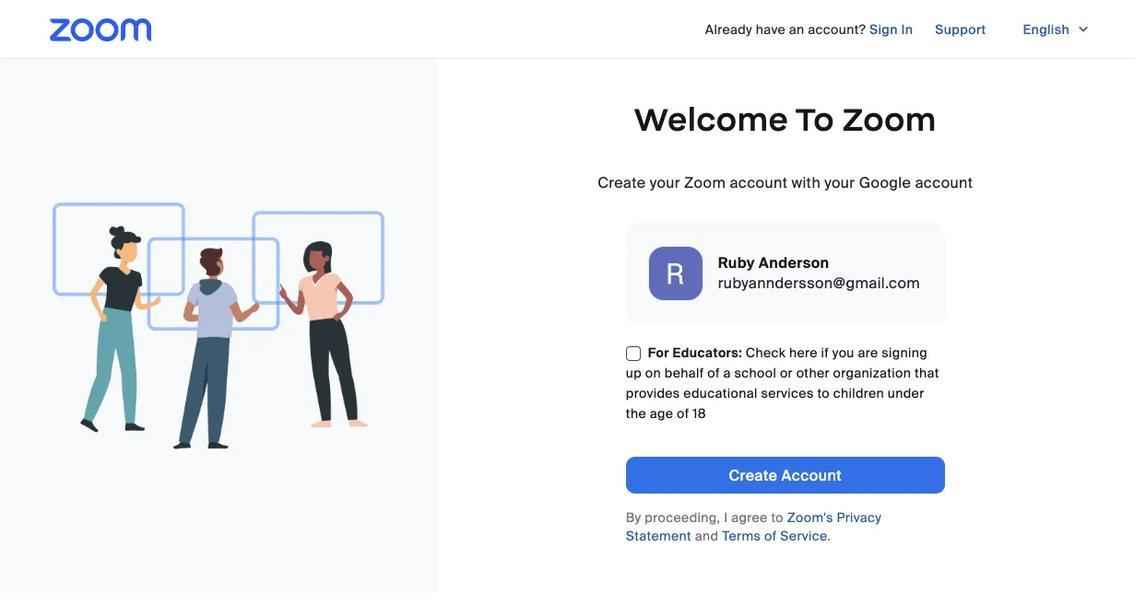 Task type: vqa. For each thing, say whether or not it's contained in the screenshot.
and Terms of Service .
yes



Task type: locate. For each thing, give the bounding box(es) containing it.
are
[[858, 344, 878, 361]]

2 account from the left
[[915, 173, 973, 192]]

zoom's privacy statement link
[[626, 509, 882, 545]]

or
[[780, 365, 793, 382]]

1 vertical spatial to
[[817, 385, 830, 402]]

2 vertical spatial to
[[771, 509, 784, 527]]

children
[[833, 385, 884, 402]]

sign
[[870, 21, 898, 38]]

1 horizontal spatial create
[[729, 466, 778, 486]]

service
[[780, 528, 828, 545]]

welcome to zoom
[[634, 100, 937, 140]]

to up 'with'
[[796, 100, 835, 140]]

proceeding,
[[645, 509, 721, 527]]

1 vertical spatial create
[[729, 466, 778, 486]]

0 horizontal spatial your
[[650, 173, 680, 192]]

18
[[693, 405, 706, 422]]

of left '18'
[[677, 405, 689, 422]]

1 horizontal spatial of
[[707, 365, 720, 382]]

under
[[888, 385, 925, 402]]

1 horizontal spatial account
[[915, 173, 973, 192]]

to
[[796, 100, 835, 140], [817, 385, 830, 402], [771, 509, 784, 527]]

create your zoom account with your google account
[[598, 173, 973, 192]]

your down the welcome
[[650, 173, 680, 192]]

photo image
[[649, 247, 702, 301]]

create for create account
[[729, 466, 778, 486]]

0 horizontal spatial zoom
[[684, 173, 726, 192]]

ruby
[[718, 253, 755, 273]]

of
[[707, 365, 720, 382], [677, 405, 689, 422], [764, 528, 777, 545]]

1 vertical spatial zoom
[[684, 173, 726, 192]]

and
[[695, 528, 719, 545]]

already have an account? sign in
[[705, 21, 913, 38]]

in
[[901, 21, 913, 38]]

your right 'with'
[[825, 173, 855, 192]]

by proceeding, i agree to
[[626, 509, 787, 527]]

already
[[705, 21, 752, 38]]

account left 'with'
[[730, 173, 788, 192]]

2 vertical spatial of
[[764, 528, 777, 545]]

that
[[915, 365, 940, 382]]

zoom
[[843, 100, 937, 140], [684, 173, 726, 192]]

to down other
[[817, 385, 830, 402]]

support link
[[935, 15, 986, 44]]

0 horizontal spatial create
[[598, 173, 646, 192]]

account right "google"
[[915, 173, 973, 192]]

services
[[761, 385, 814, 402]]

zoom's privacy statement
[[626, 509, 882, 545]]

1 your from the left
[[650, 173, 680, 192]]

0 horizontal spatial account
[[730, 173, 788, 192]]

1 horizontal spatial zoom
[[843, 100, 937, 140]]

with
[[792, 173, 821, 192]]

support
[[935, 21, 986, 38]]

create
[[598, 173, 646, 192], [729, 466, 778, 486]]

account
[[730, 173, 788, 192], [915, 173, 973, 192]]

check
[[746, 344, 786, 361]]

rubyanndersson@gmail.com
[[718, 273, 920, 293]]

zoom up "google"
[[843, 100, 937, 140]]

i
[[724, 509, 728, 527]]

of down agree
[[764, 528, 777, 545]]

0 horizontal spatial of
[[677, 405, 689, 422]]

to inside check here if you are signing up on behalf of a school or other organization that provides educational services to children under the age of 18
[[817, 385, 830, 402]]

ruby anderson rubyanndersson@gmail.com
[[718, 253, 920, 293]]

create inside create account button
[[729, 466, 778, 486]]

account?
[[808, 21, 866, 38]]

to up "terms of service" link
[[771, 509, 784, 527]]

2 horizontal spatial of
[[764, 528, 777, 545]]

of left a
[[707, 365, 720, 382]]

zoom down the welcome
[[684, 173, 726, 192]]

1 horizontal spatial your
[[825, 173, 855, 192]]

sign in button
[[870, 15, 913, 44]]

your
[[650, 173, 680, 192], [825, 173, 855, 192]]

0 vertical spatial create
[[598, 173, 646, 192]]

0 vertical spatial zoom
[[843, 100, 937, 140]]



Task type: describe. For each thing, give the bounding box(es) containing it.
zoom banner image image
[[52, 203, 384, 450]]

by
[[626, 509, 641, 527]]

age
[[650, 405, 673, 422]]

english button
[[1008, 15, 1105, 44]]

have
[[756, 21, 786, 38]]

2 your from the left
[[825, 173, 855, 192]]

1 account from the left
[[730, 173, 788, 192]]

and terms of service .
[[692, 528, 831, 545]]

educational
[[684, 385, 758, 402]]

you
[[833, 344, 855, 361]]

create account button
[[626, 457, 945, 494]]

on
[[645, 365, 661, 382]]

zoom's
[[787, 509, 833, 527]]

for educators:
[[648, 344, 742, 361]]

down image
[[1077, 20, 1090, 39]]

.
[[828, 528, 831, 545]]

create for create your zoom account with your google account
[[598, 173, 646, 192]]

create account
[[729, 466, 842, 486]]

zoom logo image
[[50, 18, 151, 41]]

agree
[[731, 509, 768, 527]]

educators:
[[673, 344, 742, 361]]

google
[[859, 173, 911, 192]]

organization
[[833, 365, 911, 382]]

zoom for to
[[843, 100, 937, 140]]

privacy
[[837, 509, 882, 527]]

behalf
[[665, 365, 704, 382]]

account
[[782, 466, 842, 486]]

up
[[626, 365, 642, 382]]

other
[[796, 365, 830, 382]]

an
[[789, 21, 805, 38]]

the
[[626, 405, 646, 422]]

anderson
[[759, 253, 830, 273]]

statement
[[626, 528, 692, 545]]

welcome
[[634, 100, 789, 140]]

a
[[723, 365, 731, 382]]

1 vertical spatial of
[[677, 405, 689, 422]]

school
[[734, 365, 777, 382]]

for
[[648, 344, 669, 361]]

0 vertical spatial of
[[707, 365, 720, 382]]

signing
[[882, 344, 928, 361]]

check here if you are signing up on behalf of a school or other organization that provides educational services to children under the age of 18
[[626, 344, 940, 422]]

here
[[789, 344, 818, 361]]

0 vertical spatial to
[[796, 100, 835, 140]]

terms
[[722, 528, 761, 545]]

zoom for your
[[684, 173, 726, 192]]

provides
[[626, 385, 680, 402]]

if
[[821, 344, 829, 361]]

english
[[1023, 21, 1070, 38]]

terms of service link
[[722, 528, 828, 545]]



